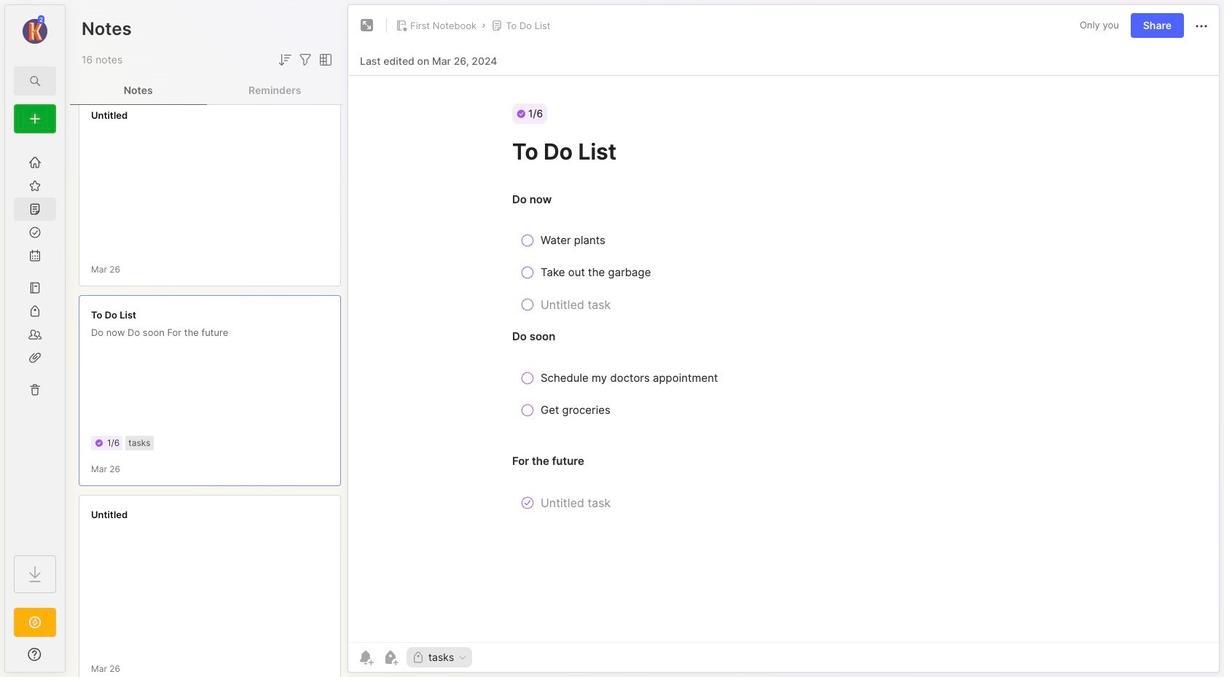 Task type: vqa. For each thing, say whether or not it's contained in the screenshot.
View options field
yes



Task type: locate. For each thing, give the bounding box(es) containing it.
tree
[[5, 142, 65, 542]]

tasks Tag actions field
[[454, 652, 468, 663]]

Add filters field
[[297, 51, 314, 69]]

tab list
[[70, 76, 343, 105]]

upgrade image
[[26, 614, 44, 631]]

add tag image
[[382, 649, 399, 666]]

More actions field
[[1193, 16, 1211, 35]]

Note Editor text field
[[348, 75, 1219, 642]]

View options field
[[314, 51, 335, 69]]

add filters image
[[297, 51, 314, 69]]

edit search image
[[26, 72, 44, 90]]



Task type: describe. For each thing, give the bounding box(es) containing it.
click to expand image
[[64, 650, 75, 668]]

add a reminder image
[[357, 649, 375, 666]]

main element
[[0, 0, 70, 677]]

Account field
[[5, 14, 65, 46]]

expand note image
[[359, 17, 376, 34]]

note window element
[[348, 4, 1220, 676]]

more actions image
[[1193, 17, 1211, 35]]

WHAT'S NEW field
[[5, 643, 65, 666]]

Sort options field
[[276, 51, 294, 69]]

tree inside main 'element'
[[5, 142, 65, 542]]

home image
[[28, 155, 42, 170]]



